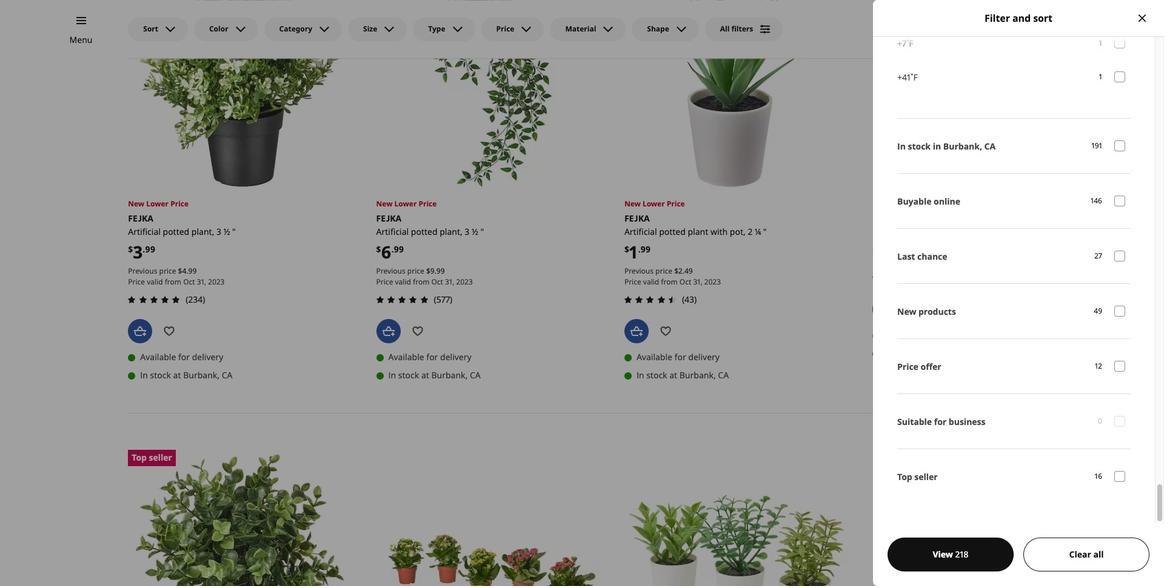 Task type: vqa. For each thing, say whether or not it's contained in the screenshot.


Task type: describe. For each thing, give the bounding box(es) containing it.
" inside new lower price fejka artificial potted plant with pot, 2 ¼ " $ 1 . 99
[[763, 226, 767, 238]]

view 218
[[933, 549, 969, 561]]

2 inside the previous price $ 2 . 49 price valid from oct 31, 2023
[[678, 266, 683, 277]]

new products
[[897, 306, 956, 318]]

0
[[1098, 416, 1102, 427]]

suitable for business
[[897, 417, 986, 428]]

burbank, for 1
[[679, 370, 716, 382]]

2023 for "
[[704, 277, 721, 287]]

available for 1
[[637, 352, 672, 363]]

for for 6
[[426, 352, 438, 363]]

menu
[[69, 34, 92, 45]]

stock for 1
[[646, 370, 667, 382]]

all filters button
[[705, 17, 783, 41]]

valid for 3
[[147, 277, 163, 287]]

6
[[381, 241, 391, 264]]

category
[[279, 24, 312, 34]]

stock for 6
[[398, 370, 419, 382]]

delivery down the products at the bottom right of page
[[934, 330, 965, 342]]

seller
[[914, 472, 938, 483]]

ca for 1
[[718, 370, 729, 382]]

stock for 3
[[150, 370, 171, 382]]

$ inside the 'previous price $ 4 . 99 price valid from oct 31, 2023'
[[178, 266, 182, 277]]

oct for 6
[[431, 277, 443, 287]]

9
[[430, 266, 434, 277]]

from for 3
[[165, 277, 181, 287]]

27 products element
[[1094, 251, 1102, 262]]

$ inside the previous price $ 2 . 49 price valid from oct 31, 2023
[[674, 266, 678, 277]]

color
[[209, 24, 228, 34]]

4 for .
[[182, 266, 186, 277]]

potted for 3
[[163, 226, 189, 238]]

all filters
[[720, 24, 753, 34]]

material
[[565, 24, 596, 34]]

filter
[[985, 11, 1010, 25]]

191
[[1092, 141, 1102, 151]]

valid for 1
[[643, 277, 659, 287]]

1 inside new lower price fejka artificial potted plant with pot, 2 ¼ " $ 1 . 99
[[629, 241, 638, 264]]

new lower price fejka artificial potted plant, 3 ½ " $ 3 . 99
[[128, 199, 236, 264]]

products
[[919, 306, 956, 318]]

in stock in burbank, ca
[[897, 141, 996, 152]]

31, for 6
[[445, 277, 454, 287]]

review: 4.6 out of 5 stars. total reviews: 43 image
[[621, 293, 680, 308]]

in for 1
[[637, 370, 644, 382]]

size button
[[348, 17, 407, 41]]

(43)
[[682, 294, 697, 306]]

shape
[[647, 24, 669, 34]]

. inside the 'previous price $ 4 . 99 price valid from oct 31, 2023'
[[186, 266, 188, 277]]

in
[[933, 141, 941, 152]]

sort
[[1033, 11, 1052, 25]]

not
[[885, 330, 899, 342]]

from for 1
[[661, 277, 678, 287]]

146 products element
[[1091, 196, 1102, 207]]

. inside previous price $ 9 . 99 price valid from oct 31, 2023
[[434, 266, 436, 277]]

for right sold
[[920, 330, 932, 342]]

new lower price fejka artificial potted plant with pot, 2 ¼ " $ 1 . 99
[[624, 199, 767, 264]]

in stock at burbank, ca for 6
[[388, 370, 481, 382]]

type button
[[413, 17, 475, 41]]

new for 1
[[624, 199, 641, 209]]

$ down potted
[[873, 244, 877, 255]]

suitable
[[897, 417, 932, 428]]

top seller
[[897, 472, 938, 483]]

(455)
[[930, 272, 950, 284]]

online
[[934, 196, 960, 208]]

last chance
[[897, 251, 947, 263]]

price button
[[481, 17, 544, 41]]

$ inside the new lower price fejka artificial potted plant, 3 ½ " $ 6 . 99
[[376, 244, 381, 255]]

2023 for 3
[[208, 277, 225, 287]]

99 inside new lower price fejka artificial potted plant, 3 ½ " $ 3 . 99
[[145, 244, 155, 255]]

price inside the 'previous price $ 4 . 99 price valid from oct 31, 2023'
[[128, 277, 145, 287]]

clear all
[[1069, 549, 1104, 561]]

size
[[363, 24, 377, 34]]

in for 6
[[388, 370, 396, 382]]

+41˚f
[[897, 72, 918, 83]]

last
[[897, 251, 915, 263]]

oct for 1
[[680, 277, 691, 287]]

ca for 6
[[470, 370, 481, 382]]

buyable online
[[897, 196, 960, 208]]

16
[[1095, 472, 1102, 482]]

all
[[720, 24, 730, 34]]

pot,
[[730, 226, 746, 238]]

lower for 6
[[394, 199, 417, 209]]

+7˚f
[[897, 38, 913, 49]]

. inside the previous price $ 2 . 49 price valid from oct 31, 2023
[[683, 266, 684, 277]]

1 for +7˚f
[[1099, 38, 1102, 48]]

31, for 3
[[197, 277, 206, 287]]

price inside previous price $ 9 . 99 price valid from oct 31, 2023
[[376, 277, 393, 287]]

sort and filter dialog
[[873, 0, 1164, 587]]

material button
[[550, 17, 626, 41]]

½ for 6
[[472, 226, 478, 238]]

artificial for 1
[[624, 226, 657, 238]]

49 products element
[[1094, 306, 1102, 318]]

potted
[[873, 226, 899, 238]]

in inside sort and filter dialog
[[897, 141, 906, 152]]

previous price $ 9 . 99 price valid from oct 31, 2023
[[376, 266, 473, 287]]

price inside new lower price fejka artificial potted plant, 3 ½ " $ 3 . 99
[[170, 199, 189, 209]]

sort button
[[128, 17, 188, 41]]

$ inside new lower price fejka artificial potted plant, 3 ½ " $ 3 . 99
[[128, 244, 133, 255]]

color button
[[194, 17, 258, 41]]

previous for 6
[[376, 266, 405, 277]]

delivery for 6
[[440, 352, 471, 363]]

burbank, for 6
[[431, 370, 468, 382]]

new lower price fejka artificial potted plant, 3 ½ " $ 6 . 99
[[376, 199, 484, 264]]

products element
[[1098, 416, 1102, 428]]

potted for 6
[[411, 226, 437, 238]]

price inside new lower price fejka artificial potted plant with pot, 2 ¼ " $ 1 . 99
[[667, 199, 685, 209]]

review: 4.8 out of 5 stars. total reviews: 577 image
[[373, 293, 431, 308]]

99 inside the new lower price fejka artificial potted plant, 3 ½ " $ 6 . 99
[[394, 244, 404, 255]]

$ inside new lower price fejka artificial potted plant with pot, 2 ¼ " $ 1 . 99
[[624, 244, 629, 255]]

plant, for 6
[[440, 226, 462, 238]]

business
[[949, 417, 986, 428]]

sold
[[902, 330, 918, 342]]

99 inside previous price $ 9 . 99 price valid from oct 31, 2023
[[436, 266, 445, 277]]

½ for 3
[[224, 226, 230, 238]]

clear
[[1069, 549, 1091, 561]]

type
[[428, 24, 445, 34]]



Task type: locate. For each thing, give the bounding box(es) containing it.
3 at from the left
[[669, 370, 677, 382]]

delivery for 1
[[688, 352, 720, 363]]

artificial inside new lower price fejka artificial potted plant, 3 ½ " $ 3 . 99
[[128, 226, 161, 238]]

oct
[[183, 277, 195, 287], [431, 277, 443, 287], [680, 277, 691, 287]]

3 2023 from the left
[[704, 277, 721, 287]]

4 inside himalayamix potted plant, 4 "
[[926, 226, 931, 238]]

previous for 3
[[128, 266, 157, 277]]

49 inside sort and filter dialog
[[1094, 306, 1102, 316]]

2 at from the left
[[421, 370, 429, 382]]

delivery for 3
[[192, 352, 223, 363]]

2 available for delivery from the left
[[388, 352, 471, 363]]

with
[[710, 226, 728, 238]]

filters
[[731, 24, 753, 34]]

available
[[140, 352, 176, 363], [388, 352, 424, 363], [637, 352, 672, 363]]

2 horizontal spatial 3
[[465, 226, 469, 238]]

price inside the previous price $ 2 . 49 price valid from oct 31, 2023
[[624, 277, 641, 287]]

oct inside the previous price $ 2 . 49 price valid from oct 31, 2023
[[680, 277, 691, 287]]

ca
[[984, 141, 996, 152], [222, 370, 232, 382], [470, 370, 481, 382], [718, 370, 729, 382]]

3
[[216, 226, 221, 238], [465, 226, 469, 238], [133, 241, 143, 264]]

2 from from the left
[[413, 277, 429, 287]]

price inside the new lower price fejka artificial potted plant, 3 ½ " $ 6 . 99
[[419, 199, 437, 209]]

$ inside previous price $ 9 . 99 price valid from oct 31, 2023
[[426, 266, 430, 277]]

2 1 products element from the top
[[1099, 71, 1102, 83]]

99 up the previous price $ 2 . 49 price valid from oct 31, 2023
[[640, 244, 651, 255]]

1 31, from the left
[[197, 277, 206, 287]]

0 vertical spatial 1 products element
[[1099, 38, 1102, 49]]

1 horizontal spatial available
[[388, 352, 424, 363]]

burbank,
[[943, 141, 982, 152], [183, 370, 220, 382], [431, 370, 468, 382], [679, 370, 716, 382]]

" inside himalayamix potted plant, 4 "
[[933, 226, 937, 238]]

0 horizontal spatial oct
[[183, 277, 195, 287]]

previous
[[128, 266, 157, 277], [376, 266, 405, 277], [624, 266, 654, 277]]

1 horizontal spatial in stock at burbank, ca
[[388, 370, 481, 382]]

$ up the review: 4.6 out of 5 stars. total reviews: 43 image
[[674, 266, 678, 277]]

price offer
[[897, 362, 941, 373]]

2 horizontal spatial available for delivery
[[637, 352, 720, 363]]

1 potted from the left
[[163, 226, 189, 238]]

for inside sort and filter dialog
[[934, 417, 947, 428]]

valid inside previous price $ 9 . 99 price valid from oct 31, 2023
[[395, 277, 411, 287]]

from inside the previous price $ 2 . 49 price valid from oct 31, 2023
[[661, 277, 678, 287]]

. inside new lower price fejka artificial potted plant with pot, 2 ¼ " $ 1 . 99
[[638, 244, 640, 255]]

3 oct from the left
[[680, 277, 691, 287]]

price left 9
[[407, 266, 424, 277]]

146
[[1091, 196, 1102, 206]]

2 previous from the left
[[376, 266, 405, 277]]

99 up the 'previous price $ 4 . 99 price valid from oct 31, 2023'
[[145, 244, 155, 255]]

fejka inside new lower price fejka artificial potted plant, 3 ½ " $ 3 . 99
[[128, 213, 153, 224]]

menu button
[[69, 33, 92, 47]]

3 31, from the left
[[693, 277, 703, 287]]

1 horizontal spatial fejka
[[376, 213, 402, 224]]

ca inside sort and filter dialog
[[984, 141, 996, 152]]

99 down potted
[[890, 244, 900, 255]]

2 horizontal spatial at
[[669, 370, 677, 382]]

plant, down himalayamix at the top of page
[[901, 226, 924, 238]]

artificial for 6
[[376, 226, 409, 238]]

2 horizontal spatial price
[[655, 266, 672, 277]]

0 horizontal spatial from
[[165, 277, 181, 287]]

potted up 9
[[411, 226, 437, 238]]

fejka inside the new lower price fejka artificial potted plant, 3 ½ " $ 6 . 99
[[376, 213, 402, 224]]

0 horizontal spatial in stock at burbank, ca
[[140, 370, 232, 382]]

previous up the review: 4.8 out of 5 stars. total reviews: 234 image at left
[[128, 266, 157, 277]]

new for 3
[[128, 199, 144, 209]]

delivery down (577)
[[440, 352, 471, 363]]

delivery down (234)
[[192, 352, 223, 363]]

view
[[933, 549, 953, 561]]

1 ½ from the left
[[224, 226, 230, 238]]

0 horizontal spatial at
[[173, 370, 181, 382]]

price
[[159, 266, 176, 277], [407, 266, 424, 277], [655, 266, 672, 277]]

in
[[897, 141, 906, 152], [140, 370, 148, 382], [388, 370, 396, 382], [637, 370, 644, 382]]

valid inside the 'previous price $ 4 . 99 price valid from oct 31, 2023'
[[147, 277, 163, 287]]

price for 6
[[407, 266, 424, 277]]

ca for 3
[[222, 370, 232, 382]]

in stock at burbank, ca
[[140, 370, 232, 382], [388, 370, 481, 382], [637, 370, 729, 382]]

1 horizontal spatial 2
[[748, 226, 752, 238]]

1 horizontal spatial 3
[[216, 226, 221, 238]]

2 horizontal spatial artificial
[[624, 226, 657, 238]]

3 artificial from the left
[[624, 226, 657, 238]]

1 horizontal spatial previous
[[376, 266, 405, 277]]

0 horizontal spatial potted
[[163, 226, 189, 238]]

stock
[[908, 141, 931, 152], [150, 370, 171, 382], [398, 370, 419, 382], [646, 370, 667, 382]]

1 horizontal spatial 2023
[[456, 277, 473, 287]]

in for 3
[[140, 370, 148, 382]]

4 up the chance at the right top of page
[[926, 226, 931, 238]]

from up the review: 4.6 out of 5 stars. total reviews: 43 image
[[661, 277, 678, 287]]

0 horizontal spatial previous
[[128, 266, 157, 277]]

potted left plant
[[659, 226, 686, 238]]

in stock at burbank, ca for 1
[[637, 370, 729, 382]]

artificial up the 'previous price $ 4 . 99 price valid from oct 31, 2023'
[[128, 226, 161, 238]]

from up review: 4.8 out of 5 stars. total reviews: 577 image
[[413, 277, 429, 287]]

1 products element
[[1099, 38, 1102, 49], [1099, 71, 1102, 83]]

lower inside new lower price fejka artificial potted plant with pot, 2 ¼ " $ 1 . 99
[[643, 199, 665, 209]]

plant, inside the new lower price fejka artificial potted plant, 3 ½ " $ 6 . 99
[[440, 226, 462, 238]]

2 ½ from the left
[[472, 226, 478, 238]]

3 previous from the left
[[624, 266, 654, 277]]

1 vertical spatial 2
[[678, 266, 683, 277]]

potted for 1
[[659, 226, 686, 238]]

0 horizontal spatial plant,
[[191, 226, 214, 238]]

3 valid from the left
[[643, 277, 659, 287]]

available for delivery for 3
[[140, 352, 223, 363]]

1 horizontal spatial artificial
[[376, 226, 409, 238]]

1 horizontal spatial potted
[[411, 226, 437, 238]]

at
[[173, 370, 181, 382], [421, 370, 429, 382], [669, 370, 677, 382]]

at for 1
[[669, 370, 677, 382]]

lower inside new lower price fejka artificial potted plant, 3 ½ " $ 3 . 99
[[146, 199, 169, 209]]

¼
[[755, 226, 761, 238]]

2 horizontal spatial 31,
[[693, 277, 703, 287]]

2 price from the left
[[407, 266, 424, 277]]

1 previous from the left
[[128, 266, 157, 277]]

1 horizontal spatial available for delivery
[[388, 352, 471, 363]]

1 products element for +7˚f
[[1099, 38, 1102, 49]]

2 plant, from the left
[[440, 226, 462, 238]]

available for delivery down '(43)'
[[637, 352, 720, 363]]

valid for 6
[[395, 277, 411, 287]]

. up '(43)'
[[683, 266, 684, 277]]

0 vertical spatial 1
[[1099, 38, 1102, 48]]

49 down 27 products element at the top
[[1094, 306, 1102, 316]]

previous up the review: 4.6 out of 5 stars. total reviews: 43 image
[[624, 266, 654, 277]]

fejka
[[128, 213, 153, 224], [376, 213, 402, 224], [624, 213, 650, 224]]

1 in stock at burbank, ca from the left
[[140, 370, 232, 382]]

oct inside previous price $ 9 . 99 price valid from oct 31, 2023
[[431, 277, 443, 287]]

previous inside previous price $ 9 . 99 price valid from oct 31, 2023
[[376, 266, 405, 277]]

. inside the new lower price fejka artificial potted plant, 3 ½ " $ 6 . 99
[[391, 244, 394, 255]]

oct up (234)
[[183, 277, 195, 287]]

artificial
[[128, 226, 161, 238], [376, 226, 409, 238], [624, 226, 657, 238]]

price inside the previous price $ 2 . 49 price valid from oct 31, 2023
[[655, 266, 672, 277]]

2 horizontal spatial from
[[661, 277, 678, 287]]

previous price $ 4 . 99 price valid from oct 31, 2023
[[128, 266, 225, 287]]

previous down '6'
[[376, 266, 405, 277]]

1 available from the left
[[140, 352, 176, 363]]

. inside new lower price fejka artificial potted plant, 3 ½ " $ 3 . 99
[[143, 244, 145, 255]]

potted inside new lower price fejka artificial potted plant, 3 ½ " $ 3 . 99
[[163, 226, 189, 238]]

new inside sort and filter dialog
[[897, 306, 916, 318]]

2 inside new lower price fejka artificial potted plant with pot, 2 ¼ " $ 1 . 99
[[748, 226, 752, 238]]

0 horizontal spatial valid
[[147, 277, 163, 287]]

1 fejka from the left
[[128, 213, 153, 224]]

available for delivery for 1
[[637, 352, 720, 363]]

1 horizontal spatial ½
[[472, 226, 478, 238]]

artificial up '6'
[[376, 226, 409, 238]]

31, inside previous price $ 9 . 99 price valid from oct 31, 2023
[[445, 277, 454, 287]]

delivery
[[934, 330, 965, 342], [192, 352, 223, 363], [440, 352, 471, 363], [688, 352, 720, 363]]

4
[[926, 226, 931, 238], [182, 266, 186, 277]]

191 products element
[[1092, 141, 1102, 152]]

lower inside the new lower price fejka artificial potted plant, 3 ½ " $ 6 . 99
[[394, 199, 417, 209]]

2 horizontal spatial fejka
[[624, 213, 650, 224]]

new inside new lower price fejka artificial potted plant with pot, 2 ¼ " $ 1 . 99
[[624, 199, 641, 209]]

chance
[[917, 251, 947, 263]]

1 horizontal spatial lower
[[394, 199, 417, 209]]

available for delivery
[[140, 352, 223, 363], [388, 352, 471, 363], [637, 352, 720, 363]]

potted inside the new lower price fejka artificial potted plant, 3 ½ " $ 6 . 99
[[411, 226, 437, 238]]

½ inside new lower price fejka artificial potted plant, 3 ½ " $ 3 . 99
[[224, 226, 230, 238]]

1 available for delivery from the left
[[140, 352, 223, 363]]

previous price $ 2 . 49 price valid from oct 31, 2023
[[624, 266, 721, 287]]

price inside 'popup button'
[[496, 24, 514, 34]]

2 lower from the left
[[394, 199, 417, 209]]

not sold for delivery
[[885, 330, 965, 342]]

from for 6
[[413, 277, 429, 287]]

for for 1
[[675, 352, 686, 363]]

and
[[1012, 11, 1031, 25]]

oct down 9
[[431, 277, 443, 287]]

0 horizontal spatial 2023
[[208, 277, 225, 287]]

3 inside the new lower price fejka artificial potted plant, 3 ½ " $ 6 . 99
[[465, 226, 469, 238]]

3 potted from the left
[[659, 226, 686, 238]]

1 horizontal spatial oct
[[431, 277, 443, 287]]

price inside sort and filter dialog
[[897, 362, 918, 373]]

0 horizontal spatial 3
[[133, 241, 143, 264]]

2023 for 6
[[456, 277, 473, 287]]

review: 4.8 out of 5 stars. total reviews: 234 image
[[124, 293, 183, 308]]

artificial inside the new lower price fejka artificial potted plant, 3 ½ " $ 6 . 99
[[376, 226, 409, 238]]

. up (234)
[[186, 266, 188, 277]]

fejka for 6
[[376, 213, 402, 224]]

from
[[165, 277, 181, 287], [413, 277, 429, 287], [661, 277, 678, 287]]

$ up the previous price $ 2 . 49 price valid from oct 31, 2023
[[624, 244, 629, 255]]

0 horizontal spatial 49
[[684, 266, 693, 277]]

1 horizontal spatial price
[[407, 266, 424, 277]]

price for 3
[[159, 266, 176, 277]]

1 oct from the left
[[183, 277, 195, 287]]

1 artificial from the left
[[128, 226, 161, 238]]

available for delivery for 6
[[388, 352, 471, 363]]

1 products element for +41˚f
[[1099, 71, 1102, 83]]

burbank, for 3
[[183, 370, 220, 382]]

31, up (577)
[[445, 277, 454, 287]]

sort
[[143, 24, 158, 34]]

available down review: 4.8 out of 5 stars. total reviews: 577 image
[[388, 352, 424, 363]]

artificial inside new lower price fejka artificial potted plant with pot, 2 ¼ " $ 1 . 99
[[624, 226, 657, 238]]

1 horizontal spatial plant,
[[440, 226, 462, 238]]

all
[[1093, 549, 1104, 561]]

buyable
[[897, 196, 932, 208]]

4 " from the left
[[933, 226, 937, 238]]

previous inside the 'previous price $ 4 . 99 price valid from oct 31, 2023'
[[128, 266, 157, 277]]

1 from from the left
[[165, 277, 181, 287]]

price up the review: 4.6 out of 5 stars. total reviews: 43 image
[[655, 266, 672, 277]]

2 horizontal spatial oct
[[680, 277, 691, 287]]

2023 inside the 'previous price $ 4 . 99 price valid from oct 31, 2023'
[[208, 277, 225, 287]]

valid up review: 4.8 out of 5 stars. total reviews: 577 image
[[395, 277, 411, 287]]

31, inside the previous price $ 2 . 49 price valid from oct 31, 2023
[[693, 277, 703, 287]]

12 products element
[[1095, 361, 1102, 373]]

3 available for delivery from the left
[[637, 352, 720, 363]]

1 vertical spatial 49
[[1094, 306, 1102, 316]]

lower
[[146, 199, 169, 209], [394, 199, 417, 209], [643, 199, 665, 209]]

2 horizontal spatial in stock at burbank, ca
[[637, 370, 729, 382]]

plant, up the 'previous price $ 4 . 99 price valid from oct 31, 2023'
[[191, 226, 214, 238]]

. up (577)
[[434, 266, 436, 277]]

2
[[748, 226, 752, 238], [678, 266, 683, 277]]

new for 6
[[376, 199, 393, 209]]

1 price from the left
[[159, 266, 176, 277]]

2 2023 from the left
[[456, 277, 473, 287]]

oct inside the 'previous price $ 4 . 99 price valid from oct 31, 2023'
[[183, 277, 195, 287]]

. up the 'previous price $ 4 . 99 price valid from oct 31, 2023'
[[143, 244, 145, 255]]

from inside the 'previous price $ 4 . 99 price valid from oct 31, 2023'
[[165, 277, 181, 287]]

(577)
[[434, 294, 452, 306]]

at for 6
[[421, 370, 429, 382]]

price inside previous price $ 9 . 99 price valid from oct 31, 2023
[[407, 266, 424, 277]]

1 vertical spatial 1 products element
[[1099, 71, 1102, 83]]

$ up review: 4.8 out of 5 stars. total reviews: 577 image
[[426, 266, 430, 277]]

1 horizontal spatial from
[[413, 277, 429, 287]]

fejka inside new lower price fejka artificial potted plant with pot, 2 ¼ " $ 1 . 99
[[624, 213, 650, 224]]

valid inside the previous price $ 2 . 49 price valid from oct 31, 2023
[[643, 277, 659, 287]]

review: 4.6 out of 5 stars. total reviews: 455 image
[[869, 271, 928, 286]]

. up the previous price $ 2 . 49 price valid from oct 31, 2023
[[638, 244, 640, 255]]

oct for 3
[[183, 277, 195, 287]]

0 horizontal spatial available for delivery
[[140, 352, 223, 363]]

available for delivery down (577)
[[388, 352, 471, 363]]

for right suitable
[[934, 417, 947, 428]]

lower for 1
[[643, 199, 665, 209]]

2 left ¼
[[748, 226, 752, 238]]

valid
[[147, 277, 163, 287], [395, 277, 411, 287], [643, 277, 659, 287]]

for
[[920, 330, 932, 342], [178, 352, 190, 363], [426, 352, 438, 363], [675, 352, 686, 363], [934, 417, 947, 428]]

from inside previous price $ 9 . 99 price valid from oct 31, 2023
[[413, 277, 429, 287]]

$
[[128, 244, 133, 255], [376, 244, 381, 255], [624, 244, 629, 255], [873, 244, 877, 255], [178, 266, 182, 277], [426, 266, 430, 277], [674, 266, 678, 277]]

31, inside the 'previous price $ 4 . 99 price valid from oct 31, 2023'
[[197, 277, 206, 287]]

2 " from the left
[[480, 226, 484, 238]]

previous inside the previous price $ 2 . 49 price valid from oct 31, 2023
[[624, 266, 654, 277]]

2 31, from the left
[[445, 277, 454, 287]]

plant, inside himalayamix potted plant, 4 "
[[901, 226, 924, 238]]

0 horizontal spatial ½
[[224, 226, 230, 238]]

27
[[1094, 251, 1102, 261]]

artificial for 3
[[128, 226, 161, 238]]

2 horizontal spatial lower
[[643, 199, 665, 209]]

1 at from the left
[[173, 370, 181, 382]]

2 up '(43)'
[[678, 266, 683, 277]]

2023
[[208, 277, 225, 287], [456, 277, 473, 287], [704, 277, 721, 287]]

himalayamix potted plant, 4 "
[[873, 213, 937, 238]]

2 potted from the left
[[411, 226, 437, 238]]

0 horizontal spatial available
[[140, 352, 176, 363]]

1 " from the left
[[232, 226, 236, 238]]

99
[[145, 244, 155, 255], [394, 244, 404, 255], [640, 244, 651, 255], [890, 244, 900, 255], [188, 266, 197, 277], [436, 266, 445, 277]]

2 oct from the left
[[431, 277, 443, 287]]

99 inside the 'previous price $ 4 . 99 price valid from oct 31, 2023'
[[188, 266, 197, 277]]

3 fejka from the left
[[624, 213, 650, 224]]

1 2023 from the left
[[208, 277, 225, 287]]

1 vertical spatial 1
[[1099, 71, 1102, 82]]

2 horizontal spatial plant,
[[901, 226, 924, 238]]

" inside the new lower price fejka artificial potted plant, 3 ½ " $ 6 . 99
[[480, 226, 484, 238]]

3 for 3
[[216, 226, 221, 238]]

(234)
[[186, 294, 205, 306]]

3 lower from the left
[[643, 199, 665, 209]]

0 horizontal spatial lower
[[146, 199, 169, 209]]

½ inside the new lower price fejka artificial potted plant, 3 ½ " $ 6 . 99
[[472, 226, 478, 238]]

plant, inside new lower price fejka artificial potted plant, 3 ½ " $ 3 . 99
[[191, 226, 214, 238]]

3 " from the left
[[763, 226, 767, 238]]

stock inside sort and filter dialog
[[908, 141, 931, 152]]

price
[[496, 24, 514, 34], [170, 199, 189, 209], [419, 199, 437, 209], [667, 199, 685, 209], [128, 277, 145, 287], [376, 277, 393, 287], [624, 277, 641, 287], [897, 362, 918, 373]]

plant,
[[191, 226, 214, 238], [440, 226, 462, 238], [901, 226, 924, 238]]

49 up '(43)'
[[684, 266, 693, 277]]

at for 3
[[173, 370, 181, 382]]

1 plant, from the left
[[191, 226, 214, 238]]

available for 3
[[140, 352, 176, 363]]

$ up the review: 4.8 out of 5 stars. total reviews: 234 image at left
[[178, 266, 182, 277]]

" inside new lower price fejka artificial potted plant, 3 ½ " $ 3 . 99
[[232, 226, 236, 238]]

plant, for 3
[[191, 226, 214, 238]]

. up previous price $ 9 . 99 price valid from oct 31, 2023
[[391, 244, 394, 255]]

31,
[[197, 277, 206, 287], [445, 277, 454, 287], [693, 277, 703, 287]]

0 vertical spatial 49
[[684, 266, 693, 277]]

2 horizontal spatial available
[[637, 352, 672, 363]]

new inside new lower price fejka artificial potted plant, 3 ½ " $ 3 . 99
[[128, 199, 144, 209]]

2 artificial from the left
[[376, 226, 409, 238]]

2 vertical spatial 1
[[629, 241, 638, 264]]

available down the review: 4.6 out of 5 stars. total reviews: 43 image
[[637, 352, 672, 363]]

1 horizontal spatial valid
[[395, 277, 411, 287]]

top
[[897, 472, 912, 483]]

12
[[1095, 361, 1102, 372]]

3 plant, from the left
[[901, 226, 924, 238]]

for for 3
[[178, 352, 190, 363]]

99 right '6'
[[394, 244, 404, 255]]

1 horizontal spatial at
[[421, 370, 429, 382]]

99 inside new lower price fejka artificial potted plant with pot, 2 ¼ " $ 1 . 99
[[640, 244, 651, 255]]

99 right 9
[[436, 266, 445, 277]]

new inside the new lower price fejka artificial potted plant, 3 ½ " $ 6 . 99
[[376, 199, 393, 209]]

himalayamix
[[873, 213, 933, 224]]

1 1 products element from the top
[[1099, 38, 1102, 49]]

price inside the 'previous price $ 4 . 99 price valid from oct 31, 2023'
[[159, 266, 176, 277]]

31, up (234)
[[197, 277, 206, 287]]

available down the review: 4.8 out of 5 stars. total reviews: 234 image at left
[[140, 352, 176, 363]]

0 vertical spatial 4
[[926, 226, 931, 238]]

3 price from the left
[[655, 266, 672, 277]]

$ up the 'previous price $ 4 . 99 price valid from oct 31, 2023'
[[128, 244, 133, 255]]

16 products element
[[1095, 472, 1102, 483]]

0 horizontal spatial artificial
[[128, 226, 161, 238]]

for down (234)
[[178, 352, 190, 363]]

new
[[128, 199, 144, 209], [376, 199, 393, 209], [624, 199, 641, 209], [897, 306, 916, 318]]

$ up previous price $ 9 . 99 price valid from oct 31, 2023
[[376, 244, 381, 255]]

artificial up the previous price $ 2 . 49 price valid from oct 31, 2023
[[624, 226, 657, 238]]

potted up the 'previous price $ 4 . 99 price valid from oct 31, 2023'
[[163, 226, 189, 238]]

previous for 1
[[624, 266, 654, 277]]

fejka for 3
[[128, 213, 153, 224]]

1 horizontal spatial 49
[[1094, 306, 1102, 316]]

3 available from the left
[[637, 352, 672, 363]]

plant, up previous price $ 9 . 99 price valid from oct 31, 2023
[[440, 226, 462, 238]]

0 horizontal spatial 4
[[182, 266, 186, 277]]

potted inside new lower price fejka artificial potted plant with pot, 2 ¼ " $ 1 . 99
[[659, 226, 686, 238]]

1 horizontal spatial 4
[[926, 226, 931, 238]]

potted
[[163, 226, 189, 238], [411, 226, 437, 238], [659, 226, 686, 238]]

1 vertical spatial 4
[[182, 266, 186, 277]]

2 fejka from the left
[[376, 213, 402, 224]]

2 in stock at burbank, ca from the left
[[388, 370, 481, 382]]

2 valid from the left
[[395, 277, 411, 287]]

0 horizontal spatial price
[[159, 266, 176, 277]]

1 lower from the left
[[146, 199, 169, 209]]

31, up '(43)'
[[693, 277, 703, 287]]

available for 6
[[388, 352, 424, 363]]

2023 inside the previous price $ 2 . 49 price valid from oct 31, 2023
[[704, 277, 721, 287]]

2 available from the left
[[388, 352, 424, 363]]

0 horizontal spatial 2
[[678, 266, 683, 277]]

lower for 3
[[146, 199, 169, 209]]

plant
[[688, 226, 708, 238]]

2 horizontal spatial valid
[[643, 277, 659, 287]]

price for 1
[[655, 266, 672, 277]]

price up the review: 4.8 out of 5 stars. total reviews: 234 image at left
[[159, 266, 176, 277]]

3 from from the left
[[661, 277, 678, 287]]

available for delivery down (234)
[[140, 352, 223, 363]]

for down '(43)'
[[675, 352, 686, 363]]

3 for 6
[[465, 226, 469, 238]]

fejka for 1
[[624, 213, 650, 224]]

2 horizontal spatial 2023
[[704, 277, 721, 287]]

in stock at burbank, ca for 3
[[140, 370, 232, 382]]

49 inside the previous price $ 2 . 49 price valid from oct 31, 2023
[[684, 266, 693, 277]]

from up the review: 4.8 out of 5 stars. total reviews: 234 image at left
[[165, 277, 181, 287]]

1 valid from the left
[[147, 277, 163, 287]]

0 horizontal spatial 31,
[[197, 277, 206, 287]]

2 horizontal spatial potted
[[659, 226, 686, 238]]

99 up (234)
[[188, 266, 197, 277]]

2023 inside previous price $ 9 . 99 price valid from oct 31, 2023
[[456, 277, 473, 287]]

compare
[[1025, 23, 1061, 35]]

oct up '(43)'
[[680, 277, 691, 287]]

for down (577)
[[426, 352, 438, 363]]

4 for "
[[926, 226, 931, 238]]

offer
[[921, 362, 941, 373]]

218
[[955, 549, 969, 561]]

2 horizontal spatial previous
[[624, 266, 654, 277]]

category button
[[264, 17, 342, 41]]

shape button
[[632, 17, 699, 41]]

3 in stock at burbank, ca from the left
[[637, 370, 729, 382]]

burbank, inside sort and filter dialog
[[943, 141, 982, 152]]

1 for +41˚f
[[1099, 71, 1102, 82]]

delivery down '(43)'
[[688, 352, 720, 363]]

4 inside the 'previous price $ 4 . 99 price valid from oct 31, 2023'
[[182, 266, 186, 277]]

0 vertical spatial 2
[[748, 226, 752, 238]]

0 horizontal spatial fejka
[[128, 213, 153, 224]]

"
[[232, 226, 236, 238], [480, 226, 484, 238], [763, 226, 767, 238], [933, 226, 937, 238]]

1 horizontal spatial 31,
[[445, 277, 454, 287]]

4 up (234)
[[182, 266, 186, 277]]

31, for 1
[[693, 277, 703, 287]]

clear all button
[[1023, 538, 1150, 572]]

valid up the review: 4.6 out of 5 stars. total reviews: 43 image
[[643, 277, 659, 287]]

valid up the review: 4.8 out of 5 stars. total reviews: 234 image at left
[[147, 277, 163, 287]]

filter and sort
[[985, 11, 1052, 25]]



